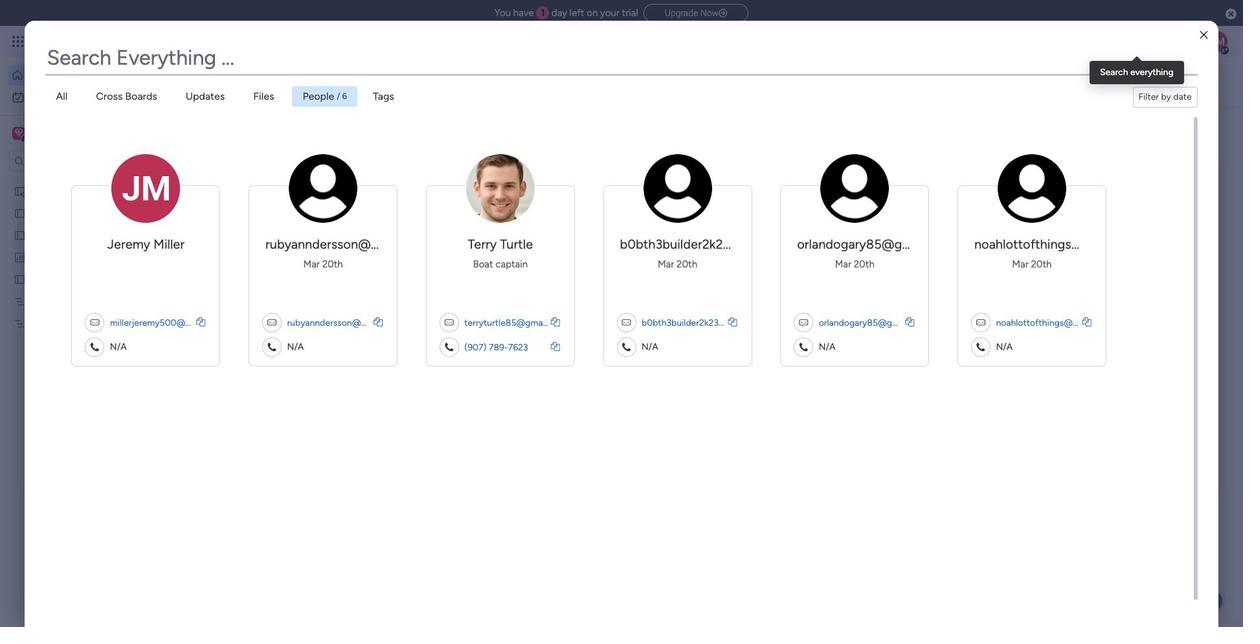 Task type: locate. For each thing, give the bounding box(es) containing it.
workspace image
[[12, 126, 25, 141]]

1 vertical spatial public board image
[[14, 229, 26, 241]]

None field
[[46, 41, 1198, 74]]

2 dapulse phone image from the left
[[262, 338, 282, 357]]

1 horizontal spatial dapulse phone image
[[972, 338, 991, 357]]

2 remove from favorites image from the left
[[571, 263, 584, 276]]

files o image
[[197, 317, 206, 326], [728, 317, 738, 326], [551, 342, 560, 351]]

files o image
[[374, 317, 383, 326], [551, 317, 560, 326], [906, 317, 915, 326], [1083, 317, 1092, 326]]

0 horizontal spatial dapulse phone image
[[794, 338, 814, 357]]

2 add to favorites image from the left
[[931, 263, 944, 276]]

3 files o image from the left
[[906, 317, 915, 326]]

1 horizontal spatial add to favorites image
[[931, 263, 944, 276]]

3 public board image from the top
[[14, 273, 26, 285]]

quick search results list box
[[239, 147, 967, 319]]

dapulse phone image
[[794, 338, 814, 357], [972, 338, 991, 357]]

2 vertical spatial public board image
[[14, 273, 26, 285]]

4 files o image from the left
[[1083, 317, 1092, 326]]

0 horizontal spatial add to favorites image
[[751, 263, 764, 276]]

3 dapulse email image from the left
[[794, 313, 814, 332]]

0 horizontal spatial dapulse email image
[[85, 313, 105, 332]]

2 files o image from the left
[[551, 317, 560, 326]]

2 vertical spatial option
[[0, 179, 165, 182]]

dapulse email image
[[85, 313, 105, 332], [262, 313, 282, 332]]

public board image
[[255, 262, 270, 277]]

dapulse phone image for 3rd dapulse email icon from the left
[[794, 338, 814, 357]]

1 dapulse email image from the left
[[85, 313, 105, 332]]

0 horizontal spatial remove from favorites image
[[391, 263, 404, 276]]

public board image up public dashboard image
[[14, 229, 26, 241]]

1 dapulse phone image from the left
[[794, 338, 814, 357]]

1 dapulse email image from the left
[[440, 313, 459, 332]]

option
[[8, 65, 157, 86], [8, 87, 157, 108], [0, 179, 165, 182]]

add to favorites image
[[751, 263, 764, 276], [931, 263, 944, 276]]

dapulse phone image
[[85, 338, 105, 357], [262, 338, 282, 357], [440, 338, 459, 357], [617, 338, 637, 357]]

1 public board image from the top
[[14, 207, 26, 219]]

2 dapulse phone image from the left
[[972, 338, 991, 357]]

0 element
[[370, 355, 386, 371]]

public dashboard image
[[14, 251, 26, 263]]

v2 user feedback image
[[1008, 74, 1018, 89]]

public board image
[[14, 207, 26, 219], [14, 229, 26, 241], [14, 273, 26, 285]]

dapulse close image
[[1226, 8, 1237, 21]]

1 horizontal spatial dapulse email image
[[262, 313, 282, 332]]

public board image down shareable board image
[[14, 207, 26, 219]]

0 vertical spatial public board image
[[14, 207, 26, 219]]

1 files o image from the left
[[374, 317, 383, 326]]

dapulse email image
[[440, 313, 459, 332], [617, 313, 637, 332], [794, 313, 814, 332], [972, 313, 991, 332]]

1 horizontal spatial files o image
[[551, 342, 560, 351]]

2 dapulse email image from the left
[[262, 313, 282, 332]]

dapulse phone image for 4th dapulse email icon from left
[[972, 338, 991, 357]]

2 dapulse email image from the left
[[617, 313, 637, 332]]

remove from favorites image
[[391, 263, 404, 276], [571, 263, 584, 276]]

list box
[[0, 177, 165, 509]]

public board image down public dashboard image
[[14, 273, 26, 285]]

open update feed (inbox) image
[[239, 355, 255, 371]]

0 vertical spatial option
[[8, 65, 157, 86]]

Search in workspace field
[[27, 154, 108, 169]]

1 horizontal spatial remove from favorites image
[[571, 263, 584, 276]]



Task type: vqa. For each thing, say whether or not it's contained in the screenshot.
leftmost files o image
yes



Task type: describe. For each thing, give the bounding box(es) containing it.
jeremy miller image
[[1208, 31, 1228, 52]]

4 dapulse phone image from the left
[[617, 338, 637, 357]]

1 add to favorites image from the left
[[751, 263, 764, 276]]

select product image
[[12, 35, 25, 48]]

dapulse email image for fourth dapulse phone image from right
[[85, 313, 105, 332]]

3 dapulse phone image from the left
[[440, 338, 459, 357]]

getting started element
[[998, 335, 1192, 387]]

0 horizontal spatial files o image
[[197, 317, 206, 326]]

component image
[[255, 283, 267, 294]]

close image
[[1201, 30, 1209, 40]]

files o image for 3rd dapulse email icon from the left
[[906, 317, 915, 326]]

files o image for 4th dapulse email icon from left
[[1083, 317, 1092, 326]]

v2 bolt switch image
[[1109, 74, 1117, 88]]

templates image image
[[1009, 124, 1180, 213]]

4 dapulse email image from the left
[[972, 313, 991, 332]]

dapulse rightstroke image
[[719, 8, 728, 18]]

1 remove from favorites image from the left
[[391, 263, 404, 276]]

workspace selection element
[[12, 126, 108, 143]]

contact sales element
[[998, 460, 1192, 511]]

2 horizontal spatial files o image
[[728, 317, 738, 326]]

workspace image
[[14, 126, 23, 141]]

Search Everything ... field
[[46, 41, 1198, 74]]

files o image for first dapulse email icon from the left
[[551, 317, 560, 326]]

2 public board image from the top
[[14, 229, 26, 241]]

dapulse email image for 3rd dapulse phone image from the right
[[262, 313, 282, 332]]

1 dapulse phone image from the left
[[85, 338, 105, 357]]

shareable board image
[[14, 185, 26, 197]]

help center element
[[998, 397, 1192, 449]]

1 vertical spatial option
[[8, 87, 157, 108]]



